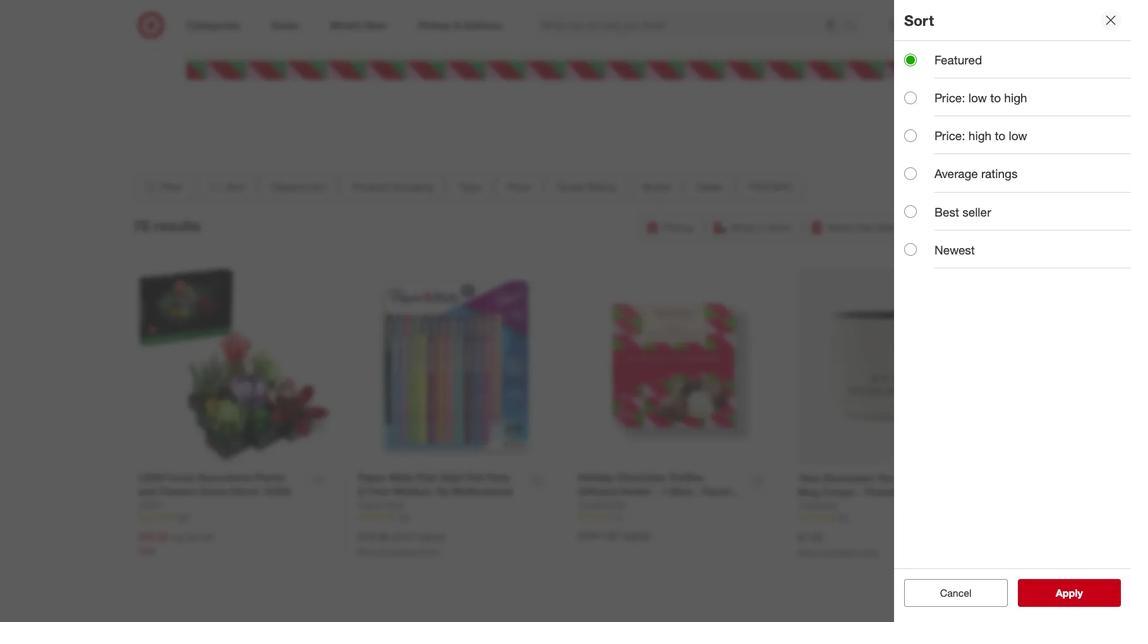 Task type: vqa. For each thing, say whether or not it's contained in the screenshot.
Day to the bottom
yes



Task type: describe. For each thing, give the bounding box(es) containing it.
price
[[508, 181, 531, 193]]

78
[[133, 217, 150, 235]]

sale
[[138, 546, 155, 557]]

$39.99
[[138, 531, 168, 544]]

filter
[[161, 181, 183, 193]]

flair
[[416, 471, 437, 484]]

price: high to low
[[935, 129, 1028, 143]]

shipping
[[950, 221, 990, 234]]

holder
[[620, 486, 652, 498]]

store
[[768, 221, 791, 234]]

purchased inside "$19.99 msrp $26.29 when purchased online"
[[380, 548, 416, 558]]

to for high
[[991, 91, 1002, 105]]

ebt
[[604, 531, 621, 542]]

tip
[[435, 486, 450, 498]]

mug
[[798, 486, 820, 499]]

16oz
[[798, 472, 821, 485]]

to for low
[[996, 129, 1006, 143]]

product grouping
[[353, 181, 433, 193]]

holiday chocolate truffles giftcard holder - 1.55oz - favorite day™
[[578, 471, 741, 513]]

$19.99 msrp $26.29 when purchased online
[[358, 531, 445, 558]]

shipping button
[[927, 213, 998, 241]]

10309
[[263, 486, 291, 498]]

1 vertical spatial high
[[969, 129, 992, 143]]

ratings
[[982, 167, 1018, 181]]

sort inside dialog
[[905, 11, 935, 29]]

threshold
[[798, 501, 838, 512]]

price button
[[497, 173, 542, 201]]

cream
[[822, 486, 855, 499]]

search button
[[840, 11, 870, 42]]

average ratings
[[935, 167, 1018, 181]]

favorite day
[[578, 500, 627, 511]]

deals
[[697, 181, 722, 193]]

guest rating
[[558, 181, 617, 193]]

day™
[[578, 500, 603, 513]]

chocolate
[[617, 471, 666, 484]]

price: for price: low to high
[[935, 91, 966, 105]]

delivery
[[877, 221, 913, 234]]

shop in store button
[[707, 213, 799, 241]]

rating
[[587, 181, 617, 193]]

78 results
[[133, 217, 201, 235]]

medium
[[393, 486, 432, 498]]

$7.00 when purchased online
[[798, 532, 879, 558]]

type button
[[449, 173, 492, 201]]

grouping
[[391, 181, 433, 193]]

brand
[[643, 181, 670, 193]]

paper mate
[[358, 500, 404, 511]]

truffles
[[669, 471, 704, 484]]

guest rating button
[[547, 173, 627, 201]]

product grouping button
[[342, 173, 444, 201]]

best
[[935, 205, 960, 219]]

pickup button
[[640, 213, 702, 241]]

lego for lego
[[138, 500, 162, 511]]

paper mate flair 24pk felt pens 0.7mm medium tip multicolored link
[[358, 471, 523, 500]]

0 vertical spatial high
[[1005, 91, 1028, 105]]

featured
[[935, 52, 983, 67]]

awesome
[[911, 472, 958, 485]]

$39.99 reg $41.99 sale
[[138, 531, 213, 557]]

stoneware
[[824, 472, 875, 485]]

502 link
[[138, 512, 333, 523]]

when inside $7.00 when purchased online
[[798, 549, 818, 558]]

lego icons succulents plants and flowers home décor 10309
[[138, 471, 291, 498]]

type
[[460, 181, 481, 193]]

threshold™
[[864, 486, 918, 499]]

flowers
[[159, 486, 197, 498]]

newest
[[935, 243, 976, 257]]

reg
[[171, 533, 184, 543]]

24pk
[[440, 471, 463, 484]]

4 link
[[578, 512, 773, 523]]



Task type: locate. For each thing, give the bounding box(es) containing it.
502
[[177, 513, 190, 522]]

in
[[758, 221, 765, 234]]

lego for lego icons succulents plants and flowers home décor 10309
[[138, 471, 166, 484]]

1 lego from the top
[[138, 471, 166, 484]]

paper up 0.7mm
[[358, 471, 387, 484]]

- down the stoneware
[[857, 486, 861, 499]]

- left 1.55oz
[[655, 486, 659, 498]]

2 paper from the top
[[358, 500, 382, 511]]

16oz stoneware you're awesome mug cream - threshold™ link
[[798, 471, 964, 500]]

0 vertical spatial to
[[991, 91, 1002, 105]]

0 horizontal spatial day
[[612, 500, 627, 511]]

paper down 0.7mm
[[358, 500, 382, 511]]

apply button
[[1018, 580, 1122, 608]]

$7.00
[[798, 532, 823, 545]]

purchased down "$7.00"
[[820, 549, 856, 558]]

0 vertical spatial price:
[[935, 91, 966, 105]]

0 horizontal spatial -
[[655, 486, 659, 498]]

low up 'price: high to low'
[[969, 91, 988, 105]]

fpo/apo
[[749, 181, 793, 193]]

1 paper from the top
[[358, 471, 387, 484]]

4
[[617, 513, 622, 522]]

to
[[991, 91, 1002, 105], [996, 129, 1006, 143]]

0 horizontal spatial low
[[969, 91, 988, 105]]

giftcard
[[578, 486, 617, 498]]

1 vertical spatial lego
[[138, 500, 162, 511]]

0.7mm
[[358, 486, 390, 498]]

day
[[857, 221, 874, 234], [612, 500, 627, 511]]

high up 'price: high to low'
[[1005, 91, 1028, 105]]

1 horizontal spatial low
[[1009, 129, 1028, 143]]

0 vertical spatial sort
[[905, 11, 935, 29]]

mate
[[389, 471, 414, 484], [384, 500, 404, 511]]

0 vertical spatial favorite
[[702, 486, 741, 498]]

multicolored
[[452, 486, 513, 498]]

-
[[655, 486, 659, 498], [696, 486, 700, 498], [857, 486, 861, 499]]

- down truffles
[[696, 486, 700, 498]]

1 vertical spatial sort
[[226, 181, 245, 193]]

0 vertical spatial paper
[[358, 471, 387, 484]]

16oz stoneware you're awesome mug cream - threshold™ image
[[798, 269, 994, 464], [798, 269, 994, 464]]

online inside "$19.99 msrp $26.29 when purchased online"
[[418, 548, 439, 558]]

lego
[[138, 471, 166, 484], [138, 500, 162, 511]]

None radio
[[905, 53, 917, 66]]

744
[[397, 513, 410, 522]]

online
[[418, 548, 439, 558], [858, 549, 879, 558]]

best seller
[[935, 205, 992, 219]]

1 horizontal spatial when
[[798, 549, 818, 558]]

301
[[837, 514, 850, 523]]

sort inside 'button'
[[226, 181, 245, 193]]

search
[[840, 20, 870, 33]]

product
[[353, 181, 388, 193]]

paper
[[358, 471, 387, 484], [358, 500, 382, 511]]

to up the ratings
[[996, 129, 1006, 143]]

deals button
[[686, 173, 733, 201]]

0 horizontal spatial sort
[[226, 181, 245, 193]]

0 horizontal spatial favorite
[[578, 500, 610, 511]]

when inside "$19.99 msrp $26.29 when purchased online"
[[358, 548, 378, 558]]

cancel button
[[905, 580, 1008, 608]]

$41.99
[[186, 533, 213, 543]]

succulents
[[198, 471, 252, 484]]

online up hollywood
[[858, 549, 879, 558]]

lego inside lego icons succulents plants and flowers home décor 10309
[[138, 471, 166, 484]]

lego down and
[[138, 500, 162, 511]]

holiday
[[578, 471, 614, 484]]

day right same
[[857, 221, 874, 234]]

none radio inside sort dialog
[[905, 53, 917, 66]]

fpo/apo button
[[738, 173, 804, 201]]

0 horizontal spatial high
[[969, 129, 992, 143]]

1.55oz
[[662, 486, 693, 498]]

2 horizontal spatial -
[[857, 486, 861, 499]]

1 horizontal spatial sort
[[905, 11, 935, 29]]

shop
[[731, 221, 755, 234]]

guest
[[558, 181, 585, 193]]

plants
[[254, 471, 285, 484]]

brand button
[[632, 173, 681, 201]]

sort dialog
[[895, 0, 1132, 623]]

purchased inside $7.00 when purchased online
[[820, 549, 856, 558]]

day for favorite
[[612, 500, 627, 511]]

felt
[[466, 471, 484, 484]]

price: up average
[[935, 129, 966, 143]]

eligible
[[623, 531, 651, 542]]

1 horizontal spatial day
[[857, 221, 874, 234]]

paper inside paper mate flair 24pk felt pens 0.7mm medium tip multicolored
[[358, 471, 387, 484]]

high down price: low to high
[[969, 129, 992, 143]]

paper mate flair 24pk felt pens 0.7mm medium tip multicolored image
[[358, 269, 553, 463], [358, 269, 553, 463]]

0 horizontal spatial when
[[358, 548, 378, 558]]

1 price: from the top
[[935, 91, 966, 105]]

snap
[[578, 531, 602, 542]]

1 horizontal spatial favorite
[[702, 486, 741, 498]]

when down "$7.00"
[[798, 549, 818, 558]]

16oz stoneware you're awesome mug cream - threshold™
[[798, 472, 958, 499]]

favorite down giftcard
[[578, 500, 610, 511]]

paper mate link
[[358, 500, 404, 512]]

0 horizontal spatial online
[[418, 548, 439, 558]]

average
[[935, 167, 979, 181]]

1 horizontal spatial online
[[858, 549, 879, 558]]

galaxy
[[906, 585, 933, 596]]

lego link
[[138, 500, 162, 512]]

1 horizontal spatial high
[[1005, 91, 1028, 105]]

hollywood
[[862, 585, 904, 596]]

hollywood galaxy
[[862, 585, 933, 596]]

online down $26.29
[[418, 548, 439, 558]]

same day delivery
[[828, 221, 913, 234]]

- inside 16oz stoneware you're awesome mug cream - threshold™
[[857, 486, 861, 499]]

None radio
[[905, 91, 917, 104], [905, 130, 917, 142], [905, 168, 917, 180], [905, 206, 917, 218], [905, 244, 917, 256], [905, 91, 917, 104], [905, 130, 917, 142], [905, 168, 917, 180], [905, 206, 917, 218], [905, 244, 917, 256]]

snap ebt eligible
[[578, 531, 651, 542]]

0 vertical spatial day
[[857, 221, 874, 234]]

1 vertical spatial price:
[[935, 129, 966, 143]]

pens
[[487, 471, 510, 484]]

day inside button
[[857, 221, 874, 234]]

paper for paper mate flair 24pk felt pens 0.7mm medium tip multicolored
[[358, 471, 387, 484]]

mate up medium
[[389, 471, 414, 484]]

mate for paper mate flair 24pk felt pens 0.7mm medium tip multicolored
[[389, 471, 414, 484]]

favorite
[[702, 486, 741, 498], [578, 500, 610, 511]]

holiday chocolate truffles giftcard holder - 1.55oz - favorite day™ image
[[578, 269, 773, 463], [578, 269, 773, 463]]

décor
[[231, 486, 260, 498]]

1 horizontal spatial -
[[696, 486, 700, 498]]

day for same
[[857, 221, 874, 234]]

1 vertical spatial paper
[[358, 500, 382, 511]]

price: low to high
[[935, 91, 1028, 105]]

day up 4
[[612, 500, 627, 511]]

sort button
[[197, 173, 256, 201]]

0 vertical spatial lego
[[138, 471, 166, 484]]

2 price: from the top
[[935, 129, 966, 143]]

price: for price: high to low
[[935, 129, 966, 143]]

same day delivery button
[[804, 213, 922, 241]]

lego icons succulents plants and flowers home décor 10309 image
[[138, 269, 333, 463], [138, 269, 333, 463]]

1 horizontal spatial purchased
[[820, 549, 856, 558]]

301 link
[[798, 513, 994, 524]]

msrp
[[391, 533, 416, 543]]

purchased
[[380, 548, 416, 558], [820, 549, 856, 558]]

paper for paper mate
[[358, 500, 382, 511]]

shop in store
[[731, 221, 791, 234]]

favorite down truffles
[[702, 486, 741, 498]]

2 lego from the top
[[138, 500, 162, 511]]

1 vertical spatial day
[[612, 500, 627, 511]]

mate up "744"
[[384, 500, 404, 511]]

online inside $7.00 when purchased online
[[858, 549, 879, 558]]

0 vertical spatial low
[[969, 91, 988, 105]]

$19.99
[[358, 531, 389, 544]]

lego up and
[[138, 471, 166, 484]]

mate for paper mate
[[384, 500, 404, 511]]

favorite inside holiday chocolate truffles giftcard holder - 1.55oz - favorite day™
[[702, 486, 741, 498]]

mate inside paper mate flair 24pk felt pens 0.7mm medium tip multicolored
[[389, 471, 414, 484]]

0 vertical spatial mate
[[389, 471, 414, 484]]

high
[[1005, 91, 1028, 105], [969, 129, 992, 143]]

1 vertical spatial to
[[996, 129, 1006, 143]]

when down $19.99
[[358, 548, 378, 558]]

results
[[154, 217, 201, 235]]

seller
[[963, 205, 992, 219]]

filter button
[[133, 173, 192, 201]]

$26.29
[[419, 533, 445, 543]]

lego icons succulents plants and flowers home décor 10309 link
[[138, 471, 303, 500]]

paper mate flair 24pk felt pens 0.7mm medium tip multicolored
[[358, 471, 513, 498]]

pickup
[[663, 221, 694, 234]]

0 horizontal spatial purchased
[[380, 548, 416, 558]]

to up 'price: high to low'
[[991, 91, 1002, 105]]

and
[[138, 486, 156, 498]]

home
[[200, 486, 228, 498]]

What can we help you find? suggestions appear below search field
[[534, 11, 849, 39]]

cancel
[[941, 587, 972, 600]]

price:
[[935, 91, 966, 105], [935, 129, 966, 143]]

when
[[358, 548, 378, 558], [798, 549, 818, 558]]

1 vertical spatial low
[[1009, 129, 1028, 143]]

icons
[[169, 471, 195, 484]]

low up the ratings
[[1009, 129, 1028, 143]]

purchased down the msrp
[[380, 548, 416, 558]]

apply
[[1056, 587, 1084, 600]]

price: down featured
[[935, 91, 966, 105]]

1 vertical spatial mate
[[384, 500, 404, 511]]

1 vertical spatial favorite
[[578, 500, 610, 511]]



